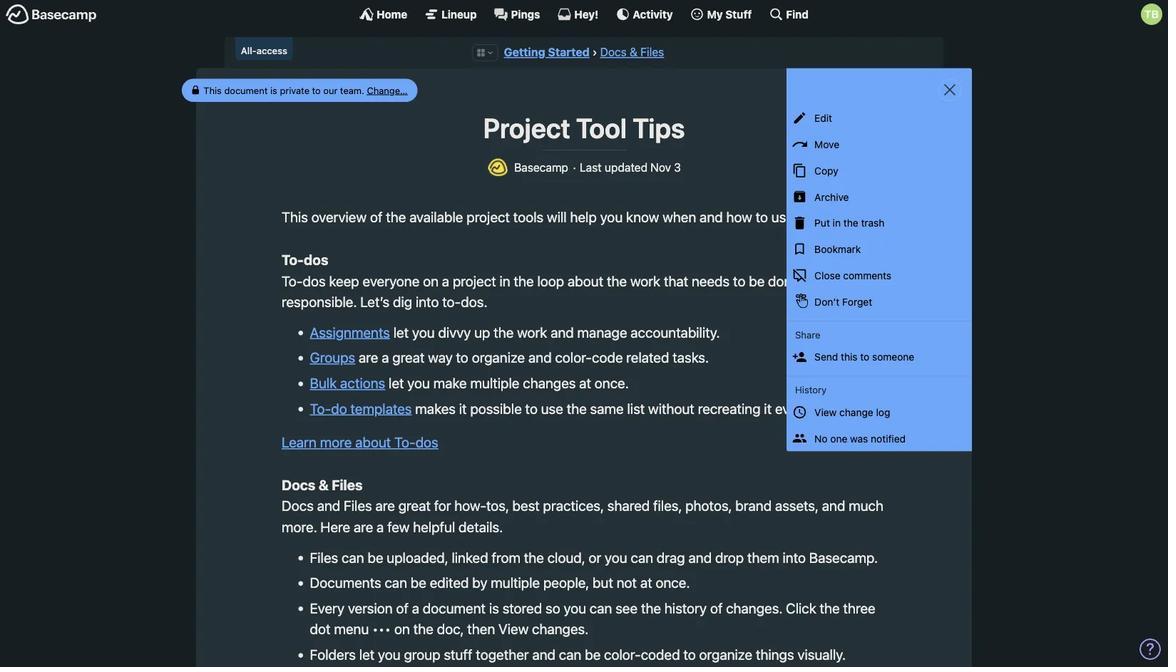 Task type: describe. For each thing, give the bounding box(es) containing it.
make
[[433, 375, 467, 391]]

accountability.
[[631, 324, 720, 341]]

available
[[410, 209, 463, 226]]

you up way
[[412, 324, 435, 341]]

into inside to-dos to-dos keep everyone on a project in the loop about the work that needs to be done and who's responsible. let's dig into to-dos.
[[416, 294, 439, 310]]

be up 'documents'
[[368, 549, 383, 566]]

files down here
[[310, 549, 338, 566]]

this overview of the available project tools will help you know when and how to use them.
[[282, 209, 833, 226]]

here
[[320, 519, 350, 535]]

to-
[[442, 294, 461, 310]]

be down every version of a document is stored so you can see the history of changes. click the three dot menu ••• on the doc, then view changes.
[[585, 647, 601, 663]]

no one was notified
[[815, 433, 906, 445]]

more.
[[282, 519, 317, 535]]

0 vertical spatial at
[[579, 375, 591, 391]]

2 it from the left
[[764, 400, 772, 417]]

the up manage
[[607, 273, 627, 289]]

the right up
[[494, 324, 514, 341]]

much
[[849, 498, 884, 514]]

assignments link
[[310, 324, 390, 341]]

a inside to-dos to-dos keep everyone on a project in the loop about the work that needs to be done and who's responsible. let's dig into to-dos.
[[442, 273, 449, 289]]

copy
[[815, 165, 839, 177]]

on inside every version of a document is stored so you can see the history of changes. click the three dot menu ••• on the doc, then view changes.
[[394, 621, 410, 638]]

send
[[815, 351, 838, 363]]

change…
[[367, 85, 408, 96]]

let for divvy
[[394, 324, 409, 341]]

my stuff button
[[690, 7, 752, 21]]

view inside every version of a document is stored so you can see the history of changes. click the three dot menu ••• on the doc, then view changes.
[[499, 621, 529, 638]]

time.
[[813, 400, 843, 417]]

document inside every version of a document is stored so you can see the history of changes. click the three dot menu ••• on the doc, then view changes.
[[423, 600, 486, 617]]

you right help
[[600, 209, 623, 226]]

and left manage
[[551, 324, 574, 341]]

1 vertical spatial into
[[783, 549, 806, 566]]

overview
[[311, 209, 367, 226]]

needs
[[692, 273, 730, 289]]

recreating
[[698, 400, 761, 417]]

groups link
[[310, 350, 355, 366]]

be down uploaded,
[[411, 575, 426, 591]]

edit
[[815, 112, 832, 124]]

all-
[[241, 45, 257, 56]]

to-dos to-dos keep everyone on a project in the loop about the work that needs to be done and who's responsible. let's dig into to-dos.
[[282, 251, 865, 310]]

assignments
[[310, 324, 390, 341]]

you right or
[[605, 549, 627, 566]]

all-access
[[241, 45, 287, 56]]

files inside breadcrumb element
[[641, 45, 664, 59]]

breadcrumb element
[[225, 37, 944, 68]]

move
[[815, 139, 840, 150]]

getting
[[504, 45, 545, 59]]

this document is private to our team. change…
[[203, 85, 408, 96]]

files can be uploaded, linked from the cloud, or you can drag and drop them into basecamp.
[[310, 549, 878, 566]]

dig
[[393, 294, 412, 310]]

people,
[[543, 575, 589, 591]]

shared
[[608, 498, 650, 514]]

›
[[592, 45, 597, 59]]

forget
[[842, 296, 873, 308]]

click
[[786, 600, 817, 617]]

team.
[[340, 85, 364, 96]]

to right way
[[456, 350, 469, 366]]

& inside docs & files docs and files are great for how-tos, best practices, shared files, photos, brand assets, and much more. here are a few helpful details.
[[319, 477, 329, 493]]

1 vertical spatial let
[[389, 375, 404, 391]]

view change log
[[815, 407, 890, 418]]

close
[[815, 270, 841, 282]]

help
[[570, 209, 597, 226]]

by
[[472, 575, 487, 591]]

work inside to-dos to-dos keep everyone on a project in the loop about the work that needs to be done and who's responsible. let's dig into to-dos.
[[630, 273, 661, 289]]

files down more
[[332, 477, 363, 493]]

every
[[775, 400, 809, 417]]

to down changes
[[525, 400, 538, 417]]

the right from
[[524, 549, 544, 566]]

2 vertical spatial docs
[[282, 498, 314, 514]]

0 horizontal spatial changes.
[[532, 621, 589, 638]]

basecamp
[[514, 161, 568, 174]]

send this to someone link
[[787, 344, 972, 370]]

find button
[[769, 7, 809, 21]]

stuff
[[726, 8, 752, 20]]

so
[[546, 600, 560, 617]]

every
[[310, 600, 345, 617]]

everyone
[[363, 273, 420, 289]]

that
[[664, 273, 688, 289]]

a inside docs & files docs and files are great for how-tos, best practices, shared files, photos, brand assets, and much more. here are a few helpful details.
[[377, 519, 384, 535]]

1 horizontal spatial changes.
[[726, 600, 783, 617]]

copy link
[[787, 158, 972, 184]]

list
[[627, 400, 645, 417]]

related
[[626, 350, 669, 366]]

possible
[[470, 400, 522, 417]]

1 vertical spatial dos
[[303, 273, 326, 289]]

edit link
[[787, 105, 972, 131]]

cloud,
[[548, 549, 585, 566]]

the up "group"
[[414, 621, 434, 638]]

a inside every version of a document is stored so you can see the history of changes. click the three dot menu ••• on the doc, then view changes.
[[412, 600, 419, 617]]

tool
[[576, 112, 627, 144]]

be inside to-dos to-dos keep everyone on a project in the loop about the work that needs to be done and who's responsible. let's dig into to-dos.
[[749, 273, 765, 289]]

assignments let you divvy up the work and manage accountability.
[[310, 324, 720, 341]]

change… link
[[367, 85, 408, 96]]

how
[[727, 209, 752, 226]]

a up actions
[[382, 350, 389, 366]]

hey! button
[[557, 7, 599, 21]]

of for overview
[[370, 209, 383, 226]]

to right the coded
[[684, 647, 696, 663]]

folders let you group stuff together and can be color-coded to organize things visually.
[[310, 647, 846, 663]]

1 vertical spatial are
[[376, 498, 395, 514]]

someone
[[872, 351, 915, 363]]

activity
[[633, 8, 673, 20]]

this
[[841, 351, 858, 363]]

and right together
[[532, 647, 556, 663]]

let for group
[[359, 647, 375, 663]]

project
[[483, 112, 570, 144]]

the left trash
[[844, 217, 859, 229]]

lineup
[[442, 8, 477, 20]]

details.
[[459, 519, 503, 535]]

tos,
[[486, 498, 509, 514]]

bookmark link
[[787, 236, 972, 263]]

them.
[[797, 209, 833, 226]]

home link
[[360, 7, 407, 21]]

stored
[[503, 600, 542, 617]]

from
[[492, 549, 521, 566]]

basecamp image
[[487, 157, 509, 178]]

best
[[513, 498, 540, 514]]

all-access element
[[235, 37, 293, 60]]

the right click
[[820, 600, 840, 617]]

of for version
[[396, 600, 409, 617]]

history
[[795, 385, 827, 396]]

to inside to-dos to-dos keep everyone on a project in the loop about the work that needs to be done and who's responsible. let's dig into to-dos.
[[733, 273, 746, 289]]

0 horizontal spatial is
[[270, 85, 277, 96]]

log
[[876, 407, 890, 418]]

nov 3 element
[[651, 161, 681, 174]]

keep
[[329, 273, 359, 289]]

last
[[580, 161, 602, 174]]

and left 'how'
[[700, 209, 723, 226]]



Task type: locate. For each thing, give the bounding box(es) containing it.
group
[[404, 647, 441, 663]]

docs right ›
[[600, 45, 627, 59]]

is inside every version of a document is stored so you can see the history of changes. click the three dot menu ••• on the doc, then view changes.
[[489, 600, 499, 617]]

files up here
[[344, 498, 372, 514]]

more
[[320, 434, 352, 451]]

in left loop
[[500, 273, 510, 289]]

in
[[833, 217, 841, 229], [500, 273, 510, 289]]

1 horizontal spatial organize
[[699, 647, 753, 663]]

1 horizontal spatial about
[[568, 273, 604, 289]]

docs & files docs and files are great for how-tos, best practices, shared files, photos, brand assets, and much more. here are a few helpful details.
[[282, 477, 884, 535]]

and up don't
[[803, 273, 826, 289]]

0 vertical spatial work
[[630, 273, 661, 289]]

can down every version of a document is stored so you can see the history of changes. click the three dot menu ••• on the doc, then view changes.
[[559, 647, 582, 663]]

manage
[[577, 324, 627, 341]]

&
[[630, 45, 638, 59], [319, 477, 329, 493]]

about
[[568, 273, 604, 289], [355, 434, 391, 451]]

work left that
[[630, 273, 661, 289]]

1 vertical spatial color-
[[604, 647, 641, 663]]

0 horizontal spatial organize
[[472, 350, 525, 366]]

a up to-
[[442, 273, 449, 289]]

into left to-
[[416, 294, 439, 310]]

0 vertical spatial document
[[224, 85, 268, 96]]

organize left things
[[699, 647, 753, 663]]

0 vertical spatial color-
[[555, 350, 592, 366]]

docs inside breadcrumb element
[[600, 45, 627, 59]]

this for this overview of the available project tools will help you know when and how to use them.
[[282, 209, 308, 226]]

once. down code
[[595, 375, 629, 391]]

you up makes
[[408, 375, 430, 391]]

use down changes
[[541, 400, 563, 417]]

edited
[[430, 575, 469, 591]]

0 vertical spatial in
[[833, 217, 841, 229]]

1 horizontal spatial color-
[[604, 647, 641, 663]]

0 vertical spatial dos
[[304, 251, 328, 268]]

0 vertical spatial &
[[630, 45, 638, 59]]

of right version
[[396, 600, 409, 617]]

who's
[[830, 273, 865, 289]]

are up actions
[[359, 350, 378, 366]]

changes.
[[726, 600, 783, 617], [532, 621, 589, 638]]

but
[[593, 575, 613, 591]]

them
[[748, 549, 779, 566]]

share
[[795, 329, 821, 341]]

be left the done
[[749, 273, 765, 289]]

& up here
[[319, 477, 329, 493]]

coded
[[641, 647, 680, 663]]

changes. down so
[[532, 621, 589, 638]]

can down uploaded,
[[385, 575, 407, 591]]

things
[[756, 647, 794, 663]]

my
[[707, 8, 723, 20]]

every version of a document is stored so you can see the history of changes. click the three dot menu ••• on the doc, then view changes.
[[310, 600, 876, 638]]

drop
[[715, 549, 744, 566]]

getting started
[[504, 45, 590, 59]]

0 vertical spatial this
[[203, 85, 222, 96]]

1 vertical spatial about
[[355, 434, 391, 451]]

was
[[850, 433, 868, 445]]

can
[[342, 549, 364, 566], [631, 549, 653, 566], [385, 575, 407, 591], [590, 600, 612, 617], [559, 647, 582, 663]]

are up few
[[376, 498, 395, 514]]

0 horizontal spatial in
[[500, 273, 510, 289]]

main element
[[0, 0, 1168, 28]]

find
[[786, 8, 809, 20]]

2 vertical spatial dos
[[416, 434, 439, 451]]

bulk actions let you make multiple changes at once.
[[310, 375, 629, 391]]

1 vertical spatial at
[[640, 575, 652, 591]]

this for this document is private to our team. change…
[[203, 85, 222, 96]]

0 vertical spatial great
[[392, 350, 425, 366]]

you down •••
[[378, 647, 401, 663]]

of right history
[[710, 600, 723, 617]]

1 vertical spatial view
[[499, 621, 529, 638]]

see
[[616, 600, 638, 617]]

and up here
[[317, 498, 340, 514]]

project tool tips
[[483, 112, 685, 144]]

use
[[772, 209, 794, 226], [541, 400, 563, 417]]

great inside docs & files docs and files are great for how-tos, best practices, shared files, photos, brand assets, and much more. here are a few helpful details.
[[399, 498, 431, 514]]

comments
[[843, 270, 892, 282]]

1 horizontal spatial &
[[630, 45, 638, 59]]

tim burton image
[[1141, 4, 1163, 25]]

view down stored
[[499, 621, 529, 638]]

to inside the share send this to someone
[[860, 351, 870, 363]]

0 vertical spatial docs
[[600, 45, 627, 59]]

once. down drag
[[656, 575, 690, 591]]

0 horizontal spatial about
[[355, 434, 391, 451]]

0 horizontal spatial use
[[541, 400, 563, 417]]

1 horizontal spatial once.
[[656, 575, 690, 591]]

to right needs
[[733, 273, 746, 289]]

and up changes
[[529, 350, 552, 366]]

0 horizontal spatial at
[[579, 375, 591, 391]]

to right 'how'
[[756, 209, 768, 226]]

to-do templates link
[[310, 400, 412, 417]]

the right see
[[641, 600, 661, 617]]

doc,
[[437, 621, 464, 638]]

1 vertical spatial document
[[423, 600, 486, 617]]

in right put
[[833, 217, 841, 229]]

at right not at the bottom of page
[[640, 575, 652, 591]]

getting started link
[[504, 45, 590, 59]]

and inside to-dos to-dos keep everyone on a project in the loop about the work that needs to be done and who's responsible. let's dig into to-dos.
[[803, 273, 826, 289]]

documents can be edited by multiple people, but not at once.
[[310, 575, 690, 591]]

1 horizontal spatial at
[[640, 575, 652, 591]]

1 it from the left
[[459, 400, 467, 417]]

& right ›
[[630, 45, 638, 59]]

1 horizontal spatial document
[[423, 600, 486, 617]]

you right so
[[564, 600, 586, 617]]

one
[[831, 433, 848, 445]]

1 vertical spatial organize
[[699, 647, 753, 663]]

don't forget link
[[787, 289, 972, 315]]

1 horizontal spatial use
[[772, 209, 794, 226]]

2 vertical spatial are
[[354, 519, 373, 535]]

at up to-do templates makes it possible to use the same list without recreating it every time.
[[579, 375, 591, 391]]

0 horizontal spatial color-
[[555, 350, 592, 366]]

organize down up
[[472, 350, 525, 366]]

& inside breadcrumb element
[[630, 45, 638, 59]]

1 vertical spatial use
[[541, 400, 563, 417]]

put
[[815, 217, 830, 229]]

1 vertical spatial great
[[399, 498, 431, 514]]

let down dig on the left of the page
[[394, 324, 409, 341]]

0 vertical spatial use
[[772, 209, 794, 226]]

0 horizontal spatial into
[[416, 294, 439, 310]]

0 vertical spatial changes.
[[726, 600, 783, 617]]

is
[[270, 85, 277, 96], [489, 600, 499, 617]]

great left way
[[392, 350, 425, 366]]

not
[[617, 575, 637, 591]]

a left few
[[377, 519, 384, 535]]

and left much
[[822, 498, 845, 514]]

it left every
[[764, 400, 772, 417]]

to left our
[[312, 85, 321, 96]]

visually.
[[798, 647, 846, 663]]

0 vertical spatial let
[[394, 324, 409, 341]]

0 horizontal spatial document
[[224, 85, 268, 96]]

docs down learn
[[282, 477, 316, 493]]

then
[[467, 621, 495, 638]]

about down the templates
[[355, 434, 391, 451]]

let up the templates
[[389, 375, 404, 391]]

once.
[[595, 375, 629, 391], [656, 575, 690, 591]]

into
[[416, 294, 439, 310], [783, 549, 806, 566]]

to-do templates makes it possible to use the same list without recreating it every time.
[[310, 400, 843, 417]]

1 horizontal spatial in
[[833, 217, 841, 229]]

lineup link
[[425, 7, 477, 21]]

to-
[[282, 251, 304, 268], [282, 273, 303, 289], [310, 400, 331, 417], [394, 434, 416, 451]]

› docs & files
[[592, 45, 664, 59]]

together
[[476, 647, 529, 663]]

1 horizontal spatial on
[[423, 273, 439, 289]]

to right this
[[860, 351, 870, 363]]

home
[[377, 8, 407, 20]]

tools
[[513, 209, 544, 226]]

close comments link
[[787, 263, 972, 289]]

1 vertical spatial on
[[394, 621, 410, 638]]

multiple for make
[[470, 375, 520, 391]]

project left tools
[[467, 209, 510, 226]]

0 vertical spatial organize
[[472, 350, 525, 366]]

the left available
[[386, 209, 406, 226]]

no
[[815, 433, 828, 445]]

1 vertical spatial docs
[[282, 477, 316, 493]]

multiple up 'possible'
[[470, 375, 520, 391]]

multiple for by
[[491, 575, 540, 591]]

1 vertical spatial is
[[489, 600, 499, 617]]

files
[[641, 45, 664, 59], [332, 477, 363, 493], [344, 498, 372, 514], [310, 549, 338, 566]]

into right them
[[783, 549, 806, 566]]

docs
[[600, 45, 627, 59], [282, 477, 316, 493], [282, 498, 314, 514]]

about inside to-dos to-dos keep everyone on a project in the loop about the work that needs to be done and who's responsible. let's dig into to-dos.
[[568, 273, 604, 289]]

1 horizontal spatial into
[[783, 549, 806, 566]]

bookmark
[[815, 244, 861, 255]]

multiple up stored
[[491, 575, 540, 591]]

1 vertical spatial multiple
[[491, 575, 540, 591]]

changes
[[523, 375, 576, 391]]

basecamp.
[[809, 549, 878, 566]]

stuff
[[444, 647, 473, 663]]

are right here
[[354, 519, 373, 535]]

archive
[[815, 191, 849, 203]]

1 horizontal spatial this
[[282, 209, 308, 226]]

view up no in the bottom of the page
[[815, 407, 837, 418]]

and right drag
[[689, 549, 712, 566]]

on right everyone
[[423, 273, 439, 289]]

let down •••
[[359, 647, 375, 663]]

great up few
[[399, 498, 431, 514]]

the
[[386, 209, 406, 226], [844, 217, 859, 229], [514, 273, 534, 289], [607, 273, 627, 289], [494, 324, 514, 341], [567, 400, 587, 417], [524, 549, 544, 566], [641, 600, 661, 617], [820, 600, 840, 617], [414, 621, 434, 638]]

linked
[[452, 549, 488, 566]]

in inside to-dos to-dos keep everyone on a project in the loop about the work that needs to be done and who's responsible. let's dig into to-dos.
[[500, 273, 510, 289]]

is up then at the bottom left of the page
[[489, 600, 499, 617]]

practices,
[[543, 498, 604, 514]]

1 vertical spatial &
[[319, 477, 329, 493]]

can down but
[[590, 600, 612, 617]]

0 vertical spatial project
[[467, 209, 510, 226]]

groups
[[310, 350, 355, 366]]

it down bulk actions let you make multiple changes at once.
[[459, 400, 467, 417]]

on right •••
[[394, 621, 410, 638]]

1 horizontal spatial it
[[764, 400, 772, 417]]

0 horizontal spatial once.
[[595, 375, 629, 391]]

files down activity
[[641, 45, 664, 59]]

1 horizontal spatial view
[[815, 407, 837, 418]]

1 vertical spatial project
[[453, 273, 496, 289]]

can inside every version of a document is stored so you can see the history of changes. click the three dot menu ••• on the doc, then view changes.
[[590, 600, 612, 617]]

our
[[323, 85, 338, 96]]

1 vertical spatial work
[[517, 324, 547, 341]]

about right loop
[[568, 273, 604, 289]]

version
[[348, 600, 393, 617]]

document up doc,
[[423, 600, 486, 617]]

changes. left click
[[726, 600, 783, 617]]

use left them.
[[772, 209, 794, 226]]

0 vertical spatial about
[[568, 273, 604, 289]]

code
[[592, 350, 623, 366]]

0 vertical spatial once.
[[595, 375, 629, 391]]

uploaded,
[[387, 549, 448, 566]]

2 horizontal spatial of
[[710, 600, 723, 617]]

0 horizontal spatial work
[[517, 324, 547, 341]]

can left drag
[[631, 549, 653, 566]]

project inside to-dos to-dos keep everyone on a project in the loop about the work that needs to be done and who's responsible. let's dig into to-dos.
[[453, 273, 496, 289]]

without
[[648, 400, 695, 417]]

brand
[[736, 498, 772, 514]]

change
[[840, 407, 874, 418]]

is left 'private' at the top
[[270, 85, 277, 96]]

1 horizontal spatial of
[[396, 600, 409, 617]]

are
[[359, 350, 378, 366], [376, 498, 395, 514], [354, 519, 373, 535]]

0 horizontal spatial of
[[370, 209, 383, 226]]

1 vertical spatial changes.
[[532, 621, 589, 638]]

dos.
[[461, 294, 488, 310]]

on inside to-dos to-dos keep everyone on a project in the loop about the work that needs to be done and who's responsible. let's dig into to-dos.
[[423, 273, 439, 289]]

0 horizontal spatial it
[[459, 400, 467, 417]]

templates
[[351, 400, 412, 417]]

0 vertical spatial view
[[815, 407, 837, 418]]

you inside every version of a document is stored so you can see the history of changes. click the three dot menu ••• on the doc, then view changes.
[[564, 600, 586, 617]]

photos,
[[686, 498, 732, 514]]

switch accounts image
[[6, 4, 97, 26]]

pings
[[511, 8, 540, 20]]

0 vertical spatial multiple
[[470, 375, 520, 391]]

you
[[600, 209, 623, 226], [412, 324, 435, 341], [408, 375, 430, 391], [605, 549, 627, 566], [564, 600, 586, 617], [378, 647, 401, 663]]

divvy
[[438, 324, 471, 341]]

0 vertical spatial on
[[423, 273, 439, 289]]

docs up the more.
[[282, 498, 314, 514]]

project up dos.
[[453, 273, 496, 289]]

be
[[749, 273, 765, 289], [368, 549, 383, 566], [411, 575, 426, 591], [585, 647, 601, 663]]

1 vertical spatial once.
[[656, 575, 690, 591]]

2 vertical spatial let
[[359, 647, 375, 663]]

0 vertical spatial into
[[416, 294, 439, 310]]

color- down every version of a document is stored so you can see the history of changes. click the three dot menu ••• on the doc, then view changes.
[[604, 647, 641, 663]]

1 vertical spatial in
[[500, 273, 510, 289]]

1 vertical spatial this
[[282, 209, 308, 226]]

activity link
[[616, 7, 673, 21]]

0 horizontal spatial &
[[319, 477, 329, 493]]

put in the trash link
[[787, 210, 972, 236]]

this
[[203, 85, 222, 96], [282, 209, 308, 226]]

the left same
[[567, 400, 587, 417]]

0 horizontal spatial on
[[394, 621, 410, 638]]

0 vertical spatial is
[[270, 85, 277, 96]]

can up 'documents'
[[342, 549, 364, 566]]

0 vertical spatial are
[[359, 350, 378, 366]]

color- up changes
[[555, 350, 592, 366]]

0 horizontal spatial this
[[203, 85, 222, 96]]

1 horizontal spatial is
[[489, 600, 499, 617]]

1 horizontal spatial work
[[630, 273, 661, 289]]

the left loop
[[514, 273, 534, 289]]

work up groups are a great way to organize and color-code related tasks.
[[517, 324, 547, 341]]

tasks.
[[673, 350, 709, 366]]

of right overview
[[370, 209, 383, 226]]

0 horizontal spatial view
[[499, 621, 529, 638]]

a right version
[[412, 600, 419, 617]]

document down all-
[[224, 85, 268, 96]]



Task type: vqa. For each thing, say whether or not it's contained in the screenshot.
Terry Turtle icon inside the Terry T. boosted the comment with 'Three' element
no



